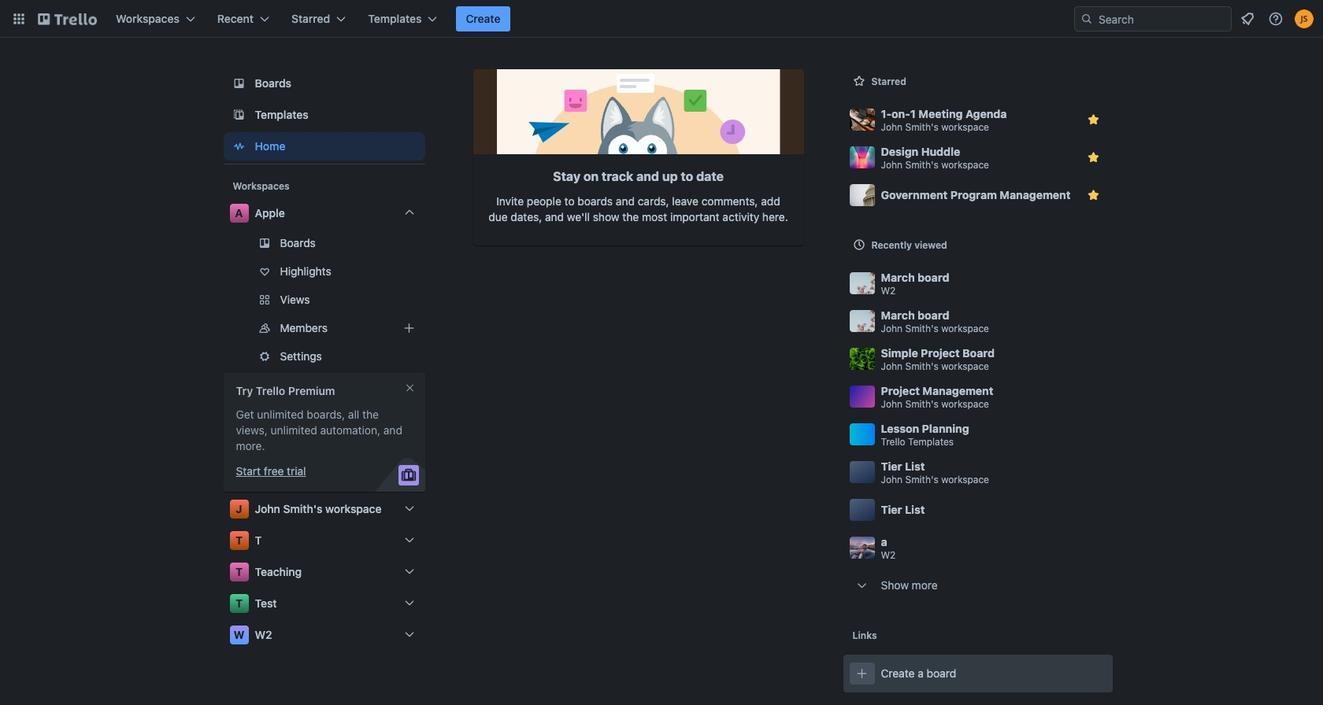 Task type: locate. For each thing, give the bounding box(es) containing it.
template board image
[[230, 106, 248, 124]]

add image
[[400, 319, 419, 338]]

click to unstar government program management. it will be removed from your starred list. image
[[1086, 187, 1101, 203]]

primary element
[[0, 0, 1323, 38]]

board image
[[230, 74, 248, 93]]

click to unstar design huddle . it will be removed from your starred list. image
[[1086, 150, 1101, 165]]

0 notifications image
[[1238, 9, 1257, 28]]

back to home image
[[38, 6, 97, 32]]



Task type: vqa. For each thing, say whether or not it's contained in the screenshot.
Create from template… image to the bottom
no



Task type: describe. For each thing, give the bounding box(es) containing it.
home image
[[230, 137, 248, 156]]

search image
[[1081, 13, 1093, 25]]

Search field
[[1093, 8, 1231, 30]]

open information menu image
[[1268, 11, 1284, 27]]

john smith (johnsmith38824343) image
[[1295, 9, 1314, 28]]

click to unstar 1-on-1 meeting agenda. it will be removed from your starred list. image
[[1086, 112, 1101, 128]]



